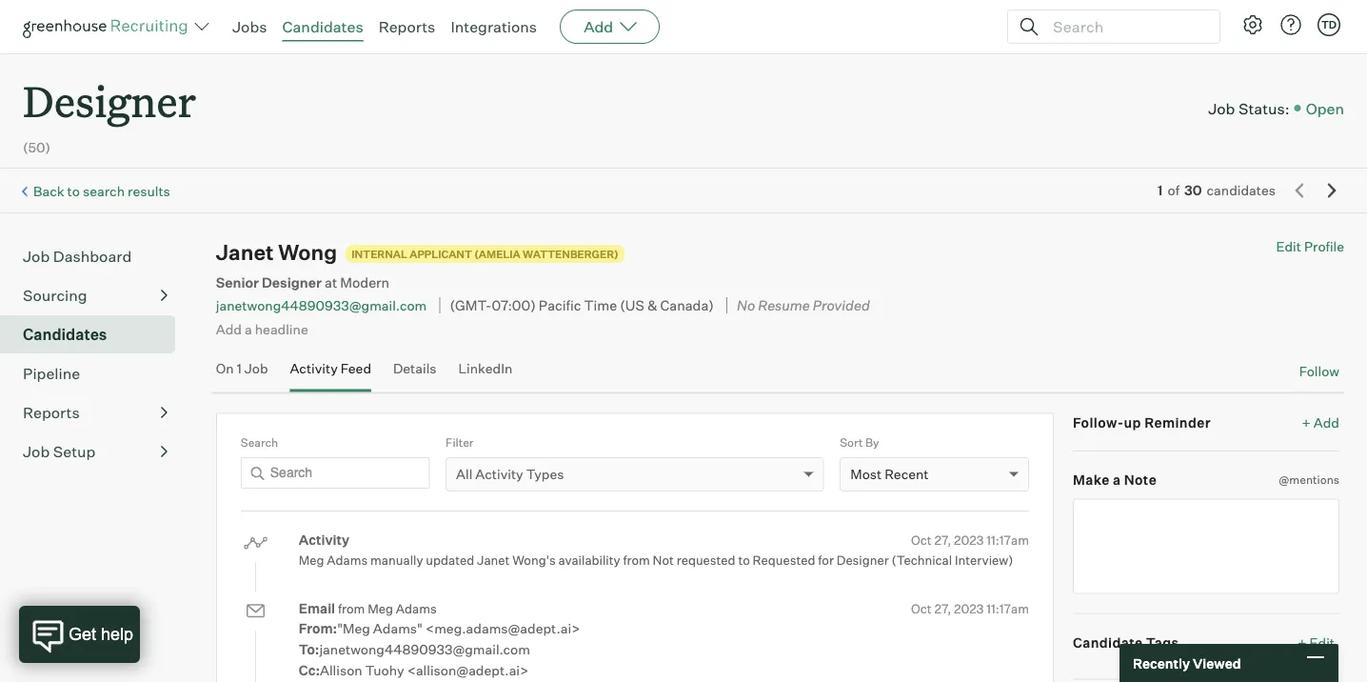 Task type: locate. For each thing, give the bounding box(es) containing it.
reports link left integrations link
[[379, 17, 436, 36]]

pacific
[[539, 297, 581, 314]]

1 horizontal spatial add
[[584, 17, 614, 36]]

sort by
[[840, 435, 880, 449]]

1 oct from the top
[[912, 532, 932, 547]]

edit profile
[[1277, 238, 1345, 255]]

reminder
[[1145, 414, 1212, 431]]

(50)
[[23, 139, 50, 156]]

add button
[[560, 10, 660, 44]]

oct 27, 2023 11:17am down "interview)"
[[912, 601, 1030, 616]]

candidates link
[[282, 17, 364, 36], [23, 323, 168, 346]]

a left headline
[[245, 320, 252, 337]]

recently viewed
[[1134, 655, 1242, 671]]

types
[[527, 466, 564, 483]]

from left not
[[623, 553, 650, 568]]

meg adams manually updated janet wong's availability from not requested to requested for designer (technical interview)
[[299, 553, 1014, 568]]

0 vertical spatial janet
[[216, 239, 274, 265]]

+ add link
[[1303, 413, 1340, 432]]

1 vertical spatial to
[[739, 553, 750, 568]]

+ inside + add link
[[1303, 414, 1312, 431]]

internal applicant (amelia wattenberger)
[[352, 247, 619, 260]]

activity
[[290, 360, 338, 377], [476, 466, 524, 483], [299, 532, 350, 548]]

0 vertical spatial activity
[[290, 360, 338, 377]]

0 vertical spatial janetwong44890933@gmail.com
[[216, 297, 427, 314]]

results
[[128, 183, 170, 200]]

configure image
[[1242, 13, 1265, 36]]

0 vertical spatial designer
[[23, 72, 196, 129]]

provided
[[813, 297, 870, 314]]

janetwong44890933@gmail.com down adams"
[[320, 641, 531, 658]]

None text field
[[1074, 499, 1340, 594]]

email
[[299, 600, 335, 617]]

adams left manually
[[327, 553, 368, 568]]

add
[[584, 17, 614, 36], [216, 320, 242, 337], [1314, 414, 1340, 431]]

1 vertical spatial edit
[[1310, 634, 1336, 651]]

not
[[653, 553, 674, 568]]

1 vertical spatial 1
[[237, 360, 242, 377]]

1 vertical spatial 11:17am
[[987, 601, 1030, 616]]

1 horizontal spatial candidates link
[[282, 17, 364, 36]]

job up sourcing
[[23, 247, 50, 266]]

requested
[[753, 553, 816, 568]]

activity right all at bottom left
[[476, 466, 524, 483]]

1 horizontal spatial to
[[739, 553, 750, 568]]

1 horizontal spatial edit
[[1310, 634, 1336, 651]]

designer down janet wong
[[262, 274, 322, 291]]

meg up email
[[299, 553, 324, 568]]

reports left integrations link
[[379, 17, 436, 36]]

2 vertical spatial activity
[[299, 532, 350, 548]]

@mentions
[[1280, 473, 1340, 487]]

janet wong
[[216, 239, 337, 265]]

adams inside email from meg adams
[[396, 601, 437, 616]]

job dashboard link
[[23, 245, 168, 268]]

(gmt-
[[450, 297, 492, 314]]

janet left wong's
[[477, 553, 510, 568]]

2 horizontal spatial add
[[1314, 414, 1340, 431]]

of
[[1168, 182, 1180, 199]]

reports link down pipeline link on the left bottom of the page
[[23, 401, 168, 424]]

job for job dashboard
[[23, 247, 50, 266]]

job left status:
[[1209, 98, 1236, 117]]

to right requested
[[739, 553, 750, 568]]

0 vertical spatial edit
[[1277, 238, 1302, 255]]

0 vertical spatial meg
[[299, 553, 324, 568]]

jobs
[[232, 17, 267, 36]]

1 vertical spatial add
[[216, 320, 242, 337]]

job dashboard
[[23, 247, 132, 266]]

2 11:17am from the top
[[987, 601, 1030, 616]]

activity feed link
[[290, 360, 372, 388]]

activity down search text box at left bottom
[[299, 532, 350, 548]]

job
[[1209, 98, 1236, 117], [23, 247, 50, 266], [245, 360, 268, 377], [23, 442, 50, 461]]

1 vertical spatial +
[[1299, 634, 1307, 651]]

0 horizontal spatial reports
[[23, 403, 80, 422]]

to
[[67, 183, 80, 200], [739, 553, 750, 568]]

oct 27, 2023 11:17am up "interview)"
[[912, 532, 1030, 547]]

2 vertical spatial add
[[1314, 414, 1340, 431]]

wong
[[278, 239, 337, 265]]

adams up adams"
[[396, 601, 437, 616]]

0 vertical spatial candidates
[[282, 17, 364, 36]]

0 vertical spatial reports link
[[379, 17, 436, 36]]

0 vertical spatial 11:17am
[[987, 532, 1030, 547]]

2023 down "interview)"
[[954, 601, 985, 616]]

(us
[[620, 297, 645, 314]]

1 vertical spatial adams
[[396, 601, 437, 616]]

1 horizontal spatial meg
[[368, 601, 393, 616]]

canada)
[[661, 297, 714, 314]]

activity left feed
[[290, 360, 338, 377]]

back
[[33, 183, 64, 200]]

jobs link
[[232, 17, 267, 36]]

janet up senior
[[216, 239, 274, 265]]

+ add
[[1303, 414, 1340, 431]]

0 vertical spatial oct
[[912, 532, 932, 547]]

1 vertical spatial reports link
[[23, 401, 168, 424]]

1 horizontal spatial adams
[[396, 601, 437, 616]]

most recent option
[[851, 466, 929, 483]]

0 vertical spatial add
[[584, 17, 614, 36]]

a for add
[[245, 320, 252, 337]]

oct 27, 2023 11:17am
[[912, 532, 1030, 547], [912, 601, 1030, 616]]

(technical
[[892, 553, 953, 568]]

candidates down sourcing
[[23, 325, 107, 344]]

0 vertical spatial candidates link
[[282, 17, 364, 36]]

2 oct from the top
[[912, 601, 932, 616]]

designer right "for"
[[837, 553, 889, 568]]

job setup link
[[23, 440, 168, 463]]

27, up (technical at the right bottom
[[935, 532, 952, 547]]

candidate
[[1074, 634, 1144, 651]]

1 vertical spatial oct
[[912, 601, 932, 616]]

0 horizontal spatial janet
[[216, 239, 274, 265]]

from: "meg adams" <meg.adams@adept.ai> to: janetwong44890933@gmail.com cc: allison tuohy <allison@adept.ai>
[[299, 620, 581, 679]]

no
[[737, 297, 756, 314]]

0 horizontal spatial from
[[338, 601, 365, 616]]

27, down (technical at the right bottom
[[935, 601, 952, 616]]

1 horizontal spatial 1
[[1158, 182, 1164, 199]]

janetwong44890933@gmail.com
[[216, 297, 427, 314], [320, 641, 531, 658]]

0 horizontal spatial designer
[[23, 72, 196, 129]]

0 vertical spatial 2023
[[954, 532, 985, 547]]

1 27, from the top
[[935, 532, 952, 547]]

follow-up reminder
[[1074, 414, 1212, 431]]

11:17am down "interview)"
[[987, 601, 1030, 616]]

11:17am up "interview)"
[[987, 532, 1030, 547]]

to right back at top
[[67, 183, 80, 200]]

janet
[[216, 239, 274, 265], [477, 553, 510, 568]]

senior
[[216, 274, 259, 291]]

1 oct 27, 2023 11:17am from the top
[[912, 532, 1030, 547]]

0 vertical spatial reports
[[379, 17, 436, 36]]

2 horizontal spatial designer
[[837, 553, 889, 568]]

1 vertical spatial candidates
[[23, 325, 107, 344]]

1 vertical spatial 2023
[[954, 601, 985, 616]]

sourcing
[[23, 286, 87, 305]]

1 vertical spatial from
[[338, 601, 365, 616]]

reports link
[[379, 17, 436, 36], [23, 401, 168, 424]]

from:
[[299, 620, 337, 637]]

0 vertical spatial oct 27, 2023 11:17am
[[912, 532, 1030, 547]]

0 vertical spatial +
[[1303, 414, 1312, 431]]

11:17am
[[987, 532, 1030, 547], [987, 601, 1030, 616]]

reports down pipeline at left
[[23, 403, 80, 422]]

senior designer at modern
[[216, 274, 390, 291]]

td button
[[1315, 10, 1345, 40]]

1 2023 from the top
[[954, 532, 985, 547]]

0 horizontal spatial adams
[[327, 553, 368, 568]]

candidates link up pipeline link on the left bottom of the page
[[23, 323, 168, 346]]

linkedin link
[[459, 360, 513, 388]]

0 vertical spatial 27,
[[935, 532, 952, 547]]

on 1 job
[[216, 360, 268, 377]]

+
[[1303, 414, 1312, 431], [1299, 634, 1307, 651]]

job left the setup in the left of the page
[[23, 442, 50, 461]]

a left note
[[1114, 472, 1122, 488]]

2 27, from the top
[[935, 601, 952, 616]]

1 left of
[[1158, 182, 1164, 199]]

27,
[[935, 532, 952, 547], [935, 601, 952, 616]]

resume
[[759, 297, 810, 314]]

0 horizontal spatial candidates link
[[23, 323, 168, 346]]

0 horizontal spatial candidates
[[23, 325, 107, 344]]

1 horizontal spatial from
[[623, 553, 650, 568]]

0 vertical spatial a
[[245, 320, 252, 337]]

janetwong44890933@gmail.com down at
[[216, 297, 427, 314]]

0 horizontal spatial a
[[245, 320, 252, 337]]

+ for + edit
[[1299, 634, 1307, 651]]

"meg
[[337, 620, 370, 637]]

all activity types
[[456, 466, 564, 483]]

0 horizontal spatial add
[[216, 320, 242, 337]]

greenhouse recruiting image
[[23, 15, 194, 38]]

1 horizontal spatial reports
[[379, 17, 436, 36]]

1 horizontal spatial candidates
[[282, 17, 364, 36]]

oct down (technical at the right bottom
[[912, 601, 932, 616]]

candidates link right jobs link
[[282, 17, 364, 36]]

2023
[[954, 532, 985, 547], [954, 601, 985, 616]]

1 vertical spatial a
[[1114, 472, 1122, 488]]

0 horizontal spatial meg
[[299, 553, 324, 568]]

activity for activity feed
[[290, 360, 338, 377]]

2 oct 27, 2023 11:17am from the top
[[912, 601, 1030, 616]]

0 horizontal spatial to
[[67, 183, 80, 200]]

1 vertical spatial meg
[[368, 601, 393, 616]]

1 horizontal spatial a
[[1114, 472, 1122, 488]]

0 vertical spatial 1
[[1158, 182, 1164, 199]]

applicant
[[410, 247, 472, 260]]

on 1 job link
[[216, 360, 268, 388]]

1 vertical spatial 27,
[[935, 601, 952, 616]]

1 horizontal spatial designer
[[262, 274, 322, 291]]

1 vertical spatial janet
[[477, 553, 510, 568]]

tuohy
[[366, 662, 404, 679]]

sort
[[840, 435, 863, 449]]

most
[[851, 466, 882, 483]]

td button
[[1318, 13, 1341, 36]]

1 vertical spatial janetwong44890933@gmail.com
[[320, 641, 531, 658]]

candidates
[[282, 17, 364, 36], [23, 325, 107, 344]]

add inside popup button
[[584, 17, 614, 36]]

+ inside + edit link
[[1299, 634, 1307, 651]]

1 vertical spatial reports
[[23, 403, 80, 422]]

pipeline
[[23, 364, 80, 383]]

designer down greenhouse recruiting image
[[23, 72, 196, 129]]

candidates right jobs link
[[282, 17, 364, 36]]

1 right 'on'
[[237, 360, 242, 377]]

from up "meg
[[338, 601, 365, 616]]

edit profile link
[[1277, 238, 1345, 255]]

meg up adams"
[[368, 601, 393, 616]]

oct up (technical at the right bottom
[[912, 532, 932, 547]]

+ edit
[[1299, 634, 1336, 651]]

reports
[[379, 17, 436, 36], [23, 403, 80, 422]]

(amelia
[[475, 247, 521, 260]]

make
[[1074, 472, 1110, 488]]

1 vertical spatial oct 27, 2023 11:17am
[[912, 601, 1030, 616]]

2023 up "interview)"
[[954, 532, 985, 547]]

make a note
[[1074, 472, 1158, 488]]



Task type: describe. For each thing, give the bounding box(es) containing it.
janetwong44890933@gmail.com link
[[216, 297, 427, 314]]

meg inside email from meg adams
[[368, 601, 393, 616]]

recently
[[1134, 655, 1191, 671]]

wong's
[[513, 553, 556, 568]]

1 horizontal spatial janet
[[477, 553, 510, 568]]

1 11:17am from the top
[[987, 532, 1030, 547]]

follow link
[[1300, 362, 1340, 381]]

0 horizontal spatial reports link
[[23, 401, 168, 424]]

allison
[[320, 662, 363, 679]]

candidate tags
[[1074, 634, 1180, 651]]

at
[[325, 274, 337, 291]]

time
[[584, 297, 617, 314]]

status:
[[1239, 98, 1291, 117]]

Search text field
[[241, 457, 430, 489]]

job status:
[[1209, 98, 1291, 117]]

search
[[241, 435, 278, 449]]

0 horizontal spatial edit
[[1277, 238, 1302, 255]]

cc:
[[299, 662, 320, 679]]

requested
[[677, 553, 736, 568]]

janetwong44890933@gmail.com inside from: "meg adams" <meg.adams@adept.ai> to: janetwong44890933@gmail.com cc: allison tuohy <allison@adept.ai>
[[320, 641, 531, 658]]

job for job setup
[[23, 442, 50, 461]]

add for add a headline
[[216, 320, 242, 337]]

wattenberger)
[[523, 247, 619, 260]]

1 vertical spatial candidates link
[[23, 323, 168, 346]]

add a headline
[[216, 320, 308, 337]]

follow
[[1300, 363, 1340, 380]]

email from meg adams
[[299, 600, 437, 617]]

td
[[1322, 18, 1338, 31]]

details
[[393, 360, 437, 377]]

a for make
[[1114, 472, 1122, 488]]

viewed
[[1194, 655, 1242, 671]]

1 vertical spatial activity
[[476, 466, 524, 483]]

07:00)
[[492, 297, 536, 314]]

back to search results
[[33, 183, 170, 200]]

up
[[1125, 414, 1142, 431]]

job for job status:
[[1209, 98, 1236, 117]]

0 vertical spatial to
[[67, 183, 80, 200]]

linkedin
[[459, 360, 513, 377]]

0 vertical spatial adams
[[327, 553, 368, 568]]

back to search results link
[[33, 183, 170, 200]]

add for add
[[584, 17, 614, 36]]

+ edit link
[[1294, 629, 1340, 656]]

search
[[83, 183, 125, 200]]

+ for + add
[[1303, 414, 1312, 431]]

job right 'on'
[[245, 360, 268, 377]]

Search text field
[[1049, 13, 1203, 40]]

job setup
[[23, 442, 96, 461]]

modern
[[340, 274, 390, 291]]

(gmt-07:00) pacific time (us & canada)
[[450, 297, 714, 314]]

1 of 30 candidates
[[1158, 182, 1276, 199]]

most recent
[[851, 466, 929, 483]]

all
[[456, 466, 473, 483]]

headline
[[255, 320, 308, 337]]

to:
[[299, 641, 320, 658]]

by
[[866, 435, 880, 449]]

0 vertical spatial from
[[623, 553, 650, 568]]

follow-
[[1074, 414, 1125, 431]]

tags
[[1147, 634, 1180, 651]]

no resume provided
[[737, 297, 870, 314]]

dashboard
[[53, 247, 132, 266]]

feed
[[341, 360, 372, 377]]

activity for activity
[[299, 532, 350, 548]]

open
[[1307, 98, 1345, 117]]

candidates
[[1207, 182, 1276, 199]]

@mentions link
[[1280, 471, 1340, 489]]

designer link
[[23, 53, 196, 133]]

manually
[[371, 553, 423, 568]]

sourcing link
[[23, 284, 168, 307]]

pipeline link
[[23, 362, 168, 385]]

details link
[[393, 360, 437, 388]]

0 horizontal spatial 1
[[237, 360, 242, 377]]

&
[[648, 297, 658, 314]]

2 2023 from the top
[[954, 601, 985, 616]]

1 horizontal spatial reports link
[[379, 17, 436, 36]]

availability
[[559, 553, 621, 568]]

2 vertical spatial designer
[[837, 553, 889, 568]]

1 vertical spatial designer
[[262, 274, 322, 291]]

integrations link
[[451, 17, 537, 36]]

setup
[[53, 442, 96, 461]]

internal
[[352, 247, 408, 260]]

30
[[1185, 182, 1203, 199]]

on
[[216, 360, 234, 377]]

from inside email from meg adams
[[338, 601, 365, 616]]

updated
[[426, 553, 475, 568]]



Task type: vqa. For each thing, say whether or not it's contained in the screenshot.
the top E-
no



